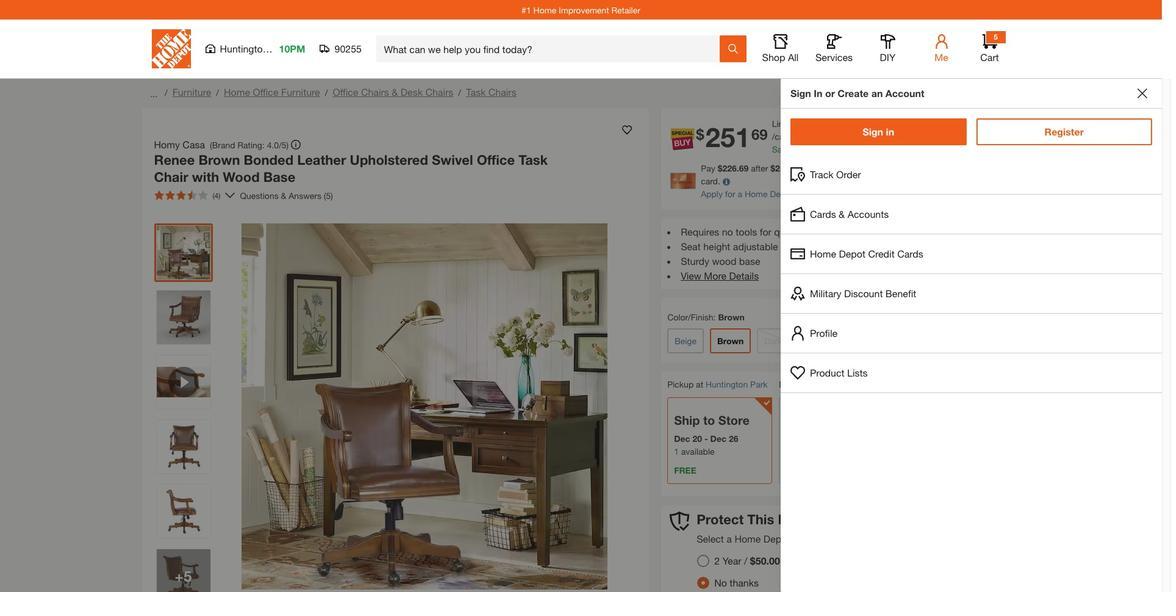 Task type: vqa. For each thing, say whether or not it's contained in the screenshot.
'Save' within '$ 522 . 50 Save $ 104 . 50 ( 20 %) Limit 5 per order'
no



Task type: locate. For each thing, give the bounding box(es) containing it.
0 horizontal spatial 90255
[[335, 43, 362, 54]]

account
[[886, 87, 925, 99]]

1 vertical spatial for
[[760, 226, 772, 237]]

for:
[[911, 533, 926, 545]]

20 inside the limit 20 per order /carton $ 411 . 94 save $ 160 . 25 ( 39 %)
[[793, 118, 803, 129]]

depot down off
[[771, 189, 794, 199]]

0 vertical spatial 90255
[[335, 43, 362, 54]]

25
[[815, 144, 825, 154], [776, 163, 785, 173]]

brown right :
[[719, 312, 745, 322]]

0 horizontal spatial huntington
[[220, 43, 268, 54]]

huntington left 10pm
[[220, 43, 268, 54]]

the home depot logo image
[[152, 29, 191, 68]]

/ right year on the bottom
[[745, 555, 748, 567]]

park left delivering on the bottom of page
[[751, 379, 768, 389]]

1 vertical spatial sign
[[863, 126, 884, 137]]

year
[[723, 555, 742, 567]]

1 horizontal spatial 90255
[[829, 380, 853, 390]]

option group containing 2 year /
[[693, 550, 790, 592]]

in
[[814, 87, 823, 99]]

for inside the requires no tools for quick and easy assembly seat height adjustable sturdy wood base view more details
[[760, 226, 772, 237]]

0 horizontal spatial chairs
[[361, 86, 389, 98]]

depot inside protect this item select a home depot protection plan by allstate for:
[[764, 533, 791, 545]]

0 vertical spatial for
[[726, 189, 736, 199]]

25 left (
[[815, 144, 825, 154]]

2 horizontal spatial office
[[477, 152, 515, 168]]

task inside ... / furniture / home office furniture / office chairs & desk chairs / task chairs
[[466, 86, 486, 98]]

to inside the delivering to 90255
[[820, 379, 827, 389]]

task chairs link
[[466, 86, 517, 98]]

for up adjustable
[[760, 226, 772, 237]]

to up the '-'
[[704, 413, 715, 427]]

menu
[[781, 155, 1163, 393]]

0 vertical spatial 20
[[793, 118, 803, 129]]

services
[[816, 51, 853, 63]]

beige button
[[668, 328, 704, 353]]

1 vertical spatial .
[[813, 144, 815, 154]]

homy
[[154, 139, 180, 150]]

track
[[811, 168, 834, 180]]

home right furniture link
[[224, 86, 250, 98]]

6316524675112 image
[[157, 355, 210, 409]]

brown down the (brand
[[199, 152, 240, 168]]

create
[[838, 87, 869, 99]]

to for store
[[704, 413, 715, 427]]

0 horizontal spatial a
[[727, 533, 732, 545]]

20 inside ship to store dec 20 - dec 26 1 available
[[693, 433, 703, 444]]

office down huntington park
[[253, 86, 279, 98]]

base
[[263, 169, 296, 185]]

1 vertical spatial to
[[704, 413, 715, 427]]

& for questions & answers (5)
[[281, 190, 286, 200]]

0 horizontal spatial dec
[[675, 433, 691, 444]]

home down after
[[745, 189, 768, 199]]

39
[[829, 144, 839, 154]]

& left desk
[[392, 86, 398, 98]]

furniture link
[[173, 86, 211, 98]]

a right select
[[727, 533, 732, 545]]

1 vertical spatial 90255
[[829, 380, 853, 390]]

park up home office furniture link
[[271, 43, 291, 54]]

home down easy
[[811, 248, 837, 259]]

home up 2 year / $50.00
[[735, 533, 761, 545]]

track order
[[811, 168, 862, 180]]

delivering to 90255
[[779, 379, 853, 390]]

quick
[[775, 226, 798, 237]]

251
[[706, 121, 751, 154]]

90255 button
[[320, 43, 362, 55]]

0 horizontal spatial task
[[466, 86, 486, 98]]

4.0
[[267, 139, 279, 150]]

sign for sign in
[[863, 126, 884, 137]]

(brand
[[210, 139, 235, 150]]

lists
[[848, 367, 868, 378]]

swivel
[[432, 152, 473, 168]]

accounts
[[848, 208, 889, 220]]

home right #1
[[534, 5, 557, 15]]

option group
[[693, 550, 790, 592]]

1 vertical spatial brown
[[719, 312, 745, 322]]

depot down "assembly"
[[839, 248, 866, 259]]

requires
[[681, 226, 720, 237]]

to inside ship to store dec 20 - dec 26 1 available
[[704, 413, 715, 427]]

discount
[[845, 287, 883, 299]]

renee
[[154, 152, 195, 168]]

1 horizontal spatial huntington
[[706, 379, 748, 389]]

1 horizontal spatial 20
[[793, 118, 803, 129]]

0 vertical spatial task
[[466, 86, 486, 98]]

1 vertical spatial depot
[[839, 248, 866, 259]]

huntington right at on the bottom right
[[706, 379, 748, 389]]

1 horizontal spatial sign
[[863, 126, 884, 137]]

1 vertical spatial a
[[738, 189, 743, 199]]

0 horizontal spatial to
[[704, 413, 715, 427]]

1 horizontal spatial task
[[519, 152, 548, 168]]

1 vertical spatial &
[[281, 190, 286, 200]]

upon
[[922, 163, 941, 173]]

226.69
[[723, 163, 749, 173]]

upholstered
[[350, 152, 428, 168]]

apply
[[701, 189, 723, 199]]

What can we help you find today? search field
[[384, 36, 719, 62]]

me
[[935, 51, 949, 63]]

shop all
[[763, 51, 799, 63]]

0 vertical spatial sign
[[791, 87, 812, 99]]

0 vertical spatial park
[[271, 43, 291, 54]]

0 horizontal spatial &
[[281, 190, 286, 200]]

1 chairs from the left
[[361, 86, 389, 98]]

2 vertical spatial &
[[839, 208, 845, 220]]

69
[[752, 126, 768, 143]]

20 left the '-'
[[693, 433, 703, 444]]

& inside ... / furniture / home office furniture / office chairs & desk chairs / task chairs
[[392, 86, 398, 98]]

new
[[984, 163, 1000, 173]]

depot down the item
[[764, 533, 791, 545]]

color/finish : brown
[[668, 312, 745, 322]]

$ left 251
[[696, 126, 705, 143]]

. down 411
[[813, 144, 815, 154]]

1 horizontal spatial cards
[[898, 248, 924, 259]]

. down order
[[821, 131, 823, 142]]

0 horizontal spatial 25
[[776, 163, 785, 173]]

furniture
[[173, 86, 211, 98], [281, 86, 320, 98]]

a left new
[[977, 163, 981, 173]]

/ right furniture link
[[216, 87, 219, 98]]

1 horizontal spatial to
[[820, 379, 827, 389]]

1 horizontal spatial a
[[738, 189, 743, 199]]

brown inside renee brown bonded leather upholstered swivel office task chair with wood base
[[199, 152, 240, 168]]

...
[[150, 88, 158, 99]]

0 vertical spatial .
[[821, 131, 823, 142]]

90255
[[335, 43, 362, 54], [829, 380, 853, 390]]

to down product at the right
[[820, 379, 827, 389]]

office right "swivel"
[[477, 152, 515, 168]]

0 horizontal spatial 20
[[693, 433, 703, 444]]

/
[[165, 87, 168, 98], [216, 87, 219, 98], [325, 87, 328, 98], [459, 87, 461, 98], [745, 555, 748, 567]]

1 horizontal spatial 25
[[815, 144, 825, 154]]

color/finish
[[668, 312, 714, 322]]

2 horizontal spatial &
[[839, 208, 845, 220]]

0 vertical spatial huntington
[[220, 43, 268, 54]]

& down base
[[281, 190, 286, 200]]

1 horizontal spatial office
[[333, 86, 359, 98]]

diy button
[[869, 34, 908, 63]]

... button
[[148, 85, 160, 102]]

office inside renee brown bonded leather upholstered swivel office task chair with wood base
[[477, 152, 515, 168]]

furniture right '...' in the left top of the page
[[173, 86, 211, 98]]

all
[[789, 51, 799, 63]]

brown homy casa task chairs renee e1.1 image
[[157, 291, 210, 344]]

a down "226.69"
[[738, 189, 743, 199]]

for down "info" image
[[726, 189, 736, 199]]

cart
[[981, 51, 1000, 63]]

20 left per
[[793, 118, 803, 129]]

protection
[[793, 533, 838, 545]]

home inside protect this item select a home depot protection plan by allstate for:
[[735, 533, 761, 545]]

0 horizontal spatial sign
[[791, 87, 812, 99]]

office down 90255 'button'
[[333, 86, 359, 98]]

#1
[[522, 5, 531, 15]]

retailer
[[612, 5, 641, 15]]

brown homy casa task chairs renee 1f.4 image
[[157, 549, 210, 592]]

homy casa link
[[154, 137, 210, 152]]

& down "card" on the right of the page
[[839, 208, 845, 220]]

0 vertical spatial 25
[[815, 144, 825, 154]]

cart 5
[[981, 32, 1000, 63]]

cards right credit
[[898, 248, 924, 259]]

home
[[534, 5, 557, 15], [224, 86, 250, 98], [745, 189, 768, 199], [811, 248, 837, 259], [735, 533, 761, 545]]

brown button
[[710, 328, 751, 353]]

card
[[838, 189, 857, 199]]

0 vertical spatial brown
[[199, 152, 240, 168]]

renee brown bonded leather upholstered swivel office task chair with wood base
[[154, 152, 548, 185]]

home depot credit cards
[[811, 248, 924, 259]]

:
[[714, 312, 716, 322]]

sign inside sign in link
[[863, 126, 884, 137]]

task
[[466, 86, 486, 98], [519, 152, 548, 168]]

2 horizontal spatial chairs
[[489, 86, 517, 98]]

store
[[719, 413, 750, 427]]

furniture down 10pm
[[281, 86, 320, 98]]

dec right the '-'
[[711, 433, 727, 444]]

park
[[271, 43, 291, 54], [751, 379, 768, 389]]

411
[[807, 131, 821, 142]]

90255 up ... / furniture / home office furniture / office chairs & desk chairs / task chairs
[[335, 43, 362, 54]]

2 vertical spatial brown
[[718, 336, 744, 346]]

1
[[675, 446, 679, 456]]

1 horizontal spatial furniture
[[281, 86, 320, 98]]

this
[[748, 511, 775, 527]]

1 vertical spatial 20
[[693, 433, 703, 444]]

25 left off
[[776, 163, 785, 173]]

1 vertical spatial cards
[[898, 248, 924, 259]]

cards up easy
[[811, 208, 837, 220]]

& inside menu
[[839, 208, 845, 220]]

0 horizontal spatial .
[[813, 144, 815, 154]]

0 vertical spatial to
[[820, 379, 827, 389]]

1 horizontal spatial for
[[760, 226, 772, 237]]

a inside protect this item select a home depot protection plan by allstate for:
[[727, 533, 732, 545]]

2 horizontal spatial a
[[977, 163, 981, 173]]

pay $ 226.69 after $ 25 off
[[701, 163, 804, 173]]

1 horizontal spatial dec
[[711, 433, 727, 444]]

2 vertical spatial depot
[[764, 533, 791, 545]]

save
[[772, 144, 791, 154]]

.
[[821, 131, 823, 142], [813, 144, 815, 154]]

0 horizontal spatial cards
[[811, 208, 837, 220]]

sign for sign in or create an account
[[791, 87, 812, 99]]

menu containing track order
[[781, 155, 1163, 393]]

2 furniture from the left
[[281, 86, 320, 98]]

$ right 'save'
[[794, 144, 799, 154]]

0 vertical spatial a
[[977, 163, 981, 173]]

brown down color/finish : brown
[[718, 336, 744, 346]]

home inside home depot credit cards "link"
[[811, 248, 837, 259]]

1 vertical spatial task
[[519, 152, 548, 168]]

0 horizontal spatial furniture
[[173, 86, 211, 98]]

answers
[[289, 190, 322, 200]]

dec up 1
[[675, 433, 691, 444]]

1 vertical spatial park
[[751, 379, 768, 389]]

2 vertical spatial a
[[727, 533, 732, 545]]

1 vertical spatial 25
[[776, 163, 785, 173]]

90255 down 'product lists' in the bottom right of the page
[[829, 380, 853, 390]]

94
[[823, 131, 833, 142]]

1 horizontal spatial &
[[392, 86, 398, 98]]

info image
[[723, 178, 730, 186]]

$ inside $ 251 69
[[696, 126, 705, 143]]

3.5 stars image
[[154, 190, 208, 200]]

1 vertical spatial huntington
[[706, 379, 748, 389]]

home depot credit cards link
[[781, 234, 1163, 273]]

huntington park
[[220, 43, 291, 54]]

improvement
[[559, 5, 609, 15]]

1 horizontal spatial chairs
[[426, 86, 454, 98]]

0 vertical spatial &
[[392, 86, 398, 98]]



Task type: describe. For each thing, give the bounding box(es) containing it.
chair
[[154, 169, 188, 185]]

opening
[[944, 163, 974, 173]]

and
[[801, 226, 818, 237]]

task inside renee brown bonded leather upholstered swivel office task chair with wood base
[[519, 152, 548, 168]]

available
[[682, 446, 715, 456]]

/ left 'task chairs' link
[[459, 87, 461, 98]]

& for cards & accounts
[[839, 208, 845, 220]]

protect
[[697, 511, 744, 527]]

product
[[811, 367, 845, 378]]

item
[[778, 511, 807, 527]]

per
[[805, 118, 818, 129]]

track order link
[[781, 155, 1163, 194]]

no
[[722, 226, 734, 237]]

160
[[799, 144, 813, 154]]

0 vertical spatial depot
[[771, 189, 794, 199]]

$ 251 69
[[696, 121, 768, 154]]

internet
[[883, 85, 908, 95]]

limit
[[772, 118, 791, 129]]

0 horizontal spatial office
[[253, 86, 279, 98]]

0 horizontal spatial park
[[271, 43, 291, 54]]

a inside your total qualifying purchase upon opening a new card.
[[977, 163, 981, 173]]

feedback link image
[[1155, 206, 1172, 272]]

cards inside "link"
[[898, 248, 924, 259]]

to for 90255
[[820, 379, 827, 389]]

limit 20 per order /carton $ 411 . 94 save $ 160 . 25 ( 39 %)
[[772, 118, 850, 154]]

me button
[[923, 34, 962, 63]]

credit
[[869, 248, 895, 259]]

2 chairs from the left
[[426, 86, 454, 98]]

1 furniture from the left
[[173, 86, 211, 98]]

90255 inside 'button'
[[335, 43, 362, 54]]

90255 link
[[829, 378, 853, 391]]

3 chairs from the left
[[489, 86, 517, 98]]

leather
[[297, 152, 346, 168]]

easy
[[820, 226, 841, 237]]

adjustable
[[733, 240, 779, 252]]

allstate
[[876, 533, 908, 545]]

plan
[[841, 533, 860, 545]]

profile
[[811, 327, 838, 339]]

wood
[[223, 169, 260, 185]]

delivering
[[779, 379, 817, 389]]

casa
[[183, 139, 205, 150]]

90255 inside the delivering to 90255
[[829, 380, 853, 390]]

brown homy casa task chairs renee c3.2 image
[[157, 420, 210, 474]]

$ right after
[[771, 163, 776, 173]]

assembly
[[843, 226, 885, 237]]

1 horizontal spatial park
[[751, 379, 768, 389]]

no thanks
[[715, 577, 759, 589]]

/ inside option group
[[745, 555, 748, 567]]

bonded
[[244, 152, 294, 168]]

brown inside button
[[718, 336, 744, 346]]

after
[[751, 163, 769, 173]]

diy
[[880, 51, 896, 63]]

with
[[192, 169, 219, 185]]

/ right ... button
[[165, 87, 168, 98]]

$ up 160
[[802, 131, 807, 142]]

2 dec from the left
[[711, 433, 727, 444]]

select
[[697, 533, 724, 545]]

apply now image
[[671, 173, 701, 189]]

/ down 90255 'button'
[[325, 87, 328, 98]]

/carton
[[772, 131, 800, 142]]

order
[[820, 118, 840, 129]]

profile link
[[781, 314, 1163, 353]]

home inside ... / furniture / home office furniture / office chairs & desk chairs / task chairs
[[224, 86, 250, 98]]

apply for a home depot consumer card
[[701, 189, 857, 199]]

services button
[[815, 34, 854, 63]]

2 year / $50.00
[[715, 555, 780, 567]]

card.
[[701, 176, 721, 186]]

desk
[[401, 86, 423, 98]]

$ right the pay on the top right of page
[[718, 163, 723, 173]]

0 horizontal spatial for
[[726, 189, 736, 199]]

huntington park button
[[706, 379, 768, 389]]

cards & accounts
[[811, 208, 889, 220]]

%)
[[839, 144, 850, 154]]

25 inside the limit 20 per order /carton $ 411 . 94 save $ 160 . 25 ( 39 %)
[[815, 144, 825, 154]]

/5)
[[279, 139, 289, 150]]

view
[[681, 270, 702, 281]]

home office furniture link
[[224, 86, 320, 98]]

-
[[705, 433, 708, 444]]

qualifying
[[845, 163, 882, 173]]

product lists
[[811, 367, 868, 378]]

depot inside "link"
[[839, 248, 866, 259]]

(4)
[[213, 191, 221, 200]]

1 horizontal spatial .
[[821, 131, 823, 142]]

0 vertical spatial cards
[[811, 208, 837, 220]]

in
[[887, 126, 895, 137]]

beige
[[675, 336, 697, 346]]

sign in link
[[791, 118, 967, 145]]

shop
[[763, 51, 786, 63]]

no
[[715, 577, 727, 589]]

or
[[826, 87, 835, 99]]

(5)
[[324, 190, 333, 200]]

10pm
[[279, 43, 305, 54]]

(4) button
[[149, 186, 225, 205]]

off
[[788, 163, 804, 173]]

1 dec from the left
[[675, 433, 691, 444]]

seat
[[681, 240, 701, 252]]

brown homy casa task chairs renee 64.0 image
[[157, 226, 210, 280]]

view more details link
[[681, 270, 759, 281]]

internet # 317098907
[[883, 85, 953, 95]]

height
[[704, 240, 731, 252]]

product lists link
[[781, 353, 1163, 392]]

benefit
[[886, 287, 917, 299]]

5
[[994, 32, 998, 42]]

317098907
[[916, 85, 953, 95]]

26
[[729, 433, 739, 444]]

pay
[[701, 163, 716, 173]]

sign in
[[863, 126, 895, 137]]

(brand rating: 4.0 /5)
[[210, 139, 289, 150]]

ship to store dec 20 - dec 26 1 available
[[675, 413, 750, 456]]

brown homy casa task chairs renee 4f.3 image
[[157, 485, 210, 538]]

ship
[[675, 413, 700, 427]]

register link
[[977, 118, 1153, 145]]

drawer close image
[[1138, 88, 1148, 98]]

sign in or create an account
[[791, 87, 925, 99]]



